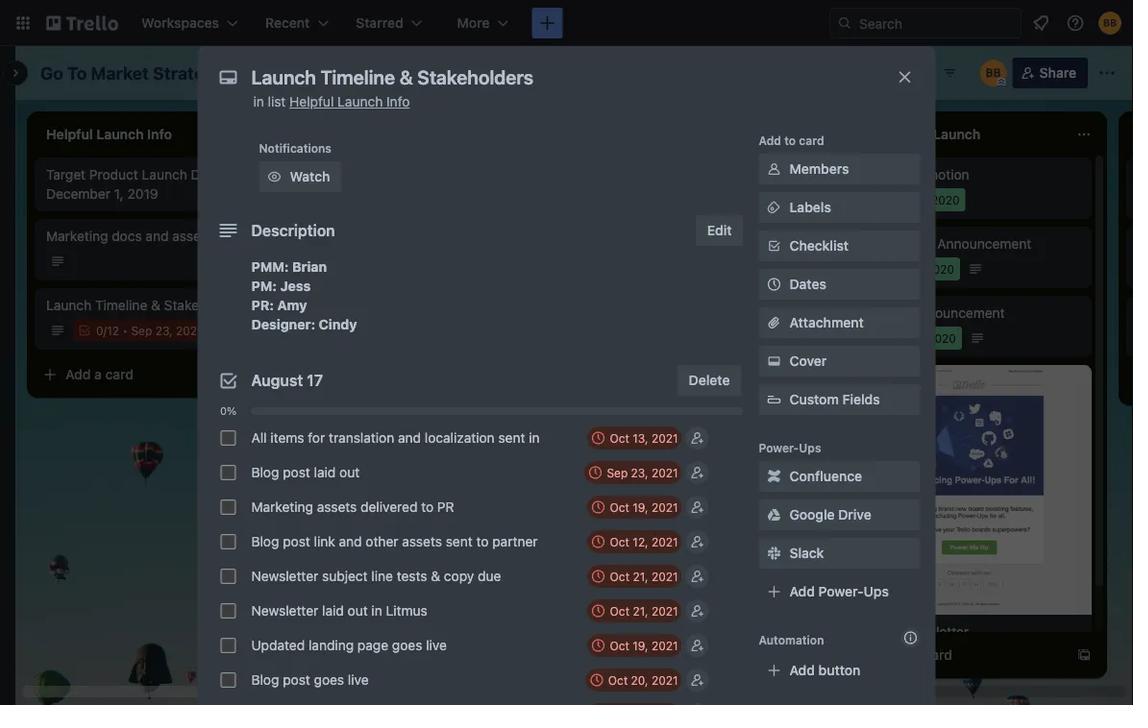 Task type: describe. For each thing, give the bounding box(es) containing it.
Newsletter subject line tests & copy due checkbox
[[221, 569, 236, 585]]

2021 for pr
[[652, 501, 678, 514]]

list
[[268, 94, 286, 110]]

jul 23, 2020
[[888, 332, 956, 345]]

newsletter subject line tests & copy due
[[251, 569, 501, 585]]

go to market strategy template
[[40, 62, 305, 83]]

social promotion link
[[865, 165, 1081, 185]]

0 vertical spatial announcement
[[938, 236, 1032, 252]]

12,
[[633, 535, 648, 549]]

add button
[[790, 663, 861, 679]]

timeline
[[95, 298, 147, 313]]

sm image for cover
[[765, 352, 784, 371]]

target product launch date: december 1, 2019 link
[[46, 165, 269, 204]]

target product launch date: december 1, 2019
[[46, 167, 224, 202]]

product
[[89, 167, 138, 183]]

update
[[319, 236, 365, 252]]

sm image for members
[[765, 160, 784, 179]]

delivered
[[361, 499, 418, 515]]

star or unstar board image
[[326, 65, 342, 81]]

marketing inside update assorted references on existing marketing pages
[[371, 255, 433, 271]]

in-app announcement
[[865, 305, 1005, 321]]

post for link
[[283, 534, 310, 550]]

oct 20, 2021
[[608, 674, 678, 687]]

litmus
[[386, 603, 428, 619]]

button
[[819, 663, 861, 679]]

0 notifications image
[[1030, 12, 1053, 35]]

cover
[[790, 353, 827, 369]]

members link
[[759, 154, 921, 185]]

marketing docs and assets
[[46, 228, 212, 244]]

workspace visible image
[[361, 65, 376, 81]]

alignment
[[340, 167, 402, 183]]

slack
[[790, 546, 824, 561]]

stakeholders
[[164, 298, 245, 313]]

create from template… image
[[1077, 648, 1092, 663]]

0 horizontal spatial goes
[[314, 672, 344, 688]]

primary element
[[0, 0, 1133, 46]]

edit button
[[696, 215, 744, 246]]

2 vertical spatial in
[[372, 603, 382, 619]]

1 horizontal spatial bob builder (bobbuilder40) image
[[1099, 12, 1122, 35]]

pm:
[[251, 278, 277, 294]]

blog post link and other assets sent to partner
[[251, 534, 538, 550]]

sm image for checklist
[[765, 236, 784, 256]]

21, for newsletter subject line tests & copy due
[[633, 570, 648, 584]]

assets inside marketing docs and assets link
[[172, 228, 212, 244]]

21, inside aug 21, 2020 option
[[913, 193, 928, 207]]

cover link
[[759, 346, 921, 377]]

updated landing page goes live
[[251, 638, 447, 654]]

sep 23, 2021
[[607, 466, 678, 480]]

Board name text field
[[31, 58, 315, 88]]

23, for jul 23, 2020
[[907, 332, 925, 345]]

august 17 group
[[213, 421, 744, 706]]

20,
[[631, 674, 648, 687]]

blog post goes live
[[251, 672, 369, 688]]

2 vertical spatial a
[[913, 647, 921, 663]]

blog for blog post goes live
[[251, 672, 279, 688]]

2021 for litmus
[[652, 605, 678, 618]]

blog post laid out
[[251, 465, 360, 481]]

1 vertical spatial create from template… image
[[258, 367, 273, 383]]

watch button
[[259, 162, 342, 192]]

1 vertical spatial in
[[529, 430, 540, 446]]

confluence
[[790, 469, 862, 485]]

all
[[251, 430, 267, 446]]

blog for blog post link and other assets sent to partner
[[251, 534, 279, 550]]

share
[[1040, 65, 1077, 81]]

labels link
[[759, 192, 921, 223]]

2 horizontal spatial launch
[[338, 94, 383, 110]]

oct 19, 2021 button for marketing assets delivered to pr
[[587, 496, 682, 519]]

marketing for docs
[[46, 228, 108, 244]]

oct for marketing assets delivered to pr
[[610, 501, 630, 514]]

updated
[[251, 638, 305, 654]]

google drive
[[790, 507, 872, 523]]

ups inside add power-ups link
[[864, 584, 889, 600]]

pmm: brian pm: jess pr: amy designer: cindy
[[251, 259, 357, 333]]

launch timeline & stakeholders link
[[46, 296, 269, 315]]

members
[[790, 161, 849, 177]]

for
[[308, 430, 325, 446]]

other
[[366, 534, 399, 550]]

2 vertical spatial launch
[[46, 298, 92, 313]]

delete
[[689, 373, 730, 388]]

social promotion
[[865, 167, 970, 183]]

card down the email newsletter
[[924, 647, 953, 663]]

post for goes
[[283, 672, 310, 688]]

12
[[107, 324, 119, 337]]

2021 for &
[[652, 570, 678, 584]]

app
[[882, 305, 907, 321]]

0 vertical spatial in
[[253, 94, 264, 110]]

0 vertical spatial out
[[339, 465, 360, 481]]

announcement inside "link"
[[911, 305, 1005, 321]]

Blog post link and other assets sent to partner checkbox
[[221, 535, 236, 550]]

sm image for google drive
[[765, 506, 784, 525]]

email
[[865, 624, 898, 640]]

aug 21, 2020
[[888, 193, 960, 207]]

oct 21, 2021 button for newsletter laid out in litmus
[[587, 600, 682, 623]]

custom
[[790, 392, 839, 408]]

marketing docs and assets link
[[46, 227, 269, 246]]

existing
[[319, 255, 367, 271]]

blog post - announcement link
[[865, 235, 1081, 254]]

jul 19, 2020
[[888, 262, 955, 276]]

cindy
[[319, 317, 357, 333]]

oct 19, 2021 button for updated landing page goes live
[[587, 635, 682, 658]]

landing
[[309, 638, 354, 654]]

Updated landing page goes live checkbox
[[221, 638, 236, 654]]

blog for blog post - announcement
[[865, 236, 893, 252]]

blog post - announcement
[[865, 236, 1032, 252]]

marketing assets delivered to pr
[[251, 499, 454, 515]]

1 horizontal spatial assets
[[317, 499, 357, 515]]

checklist
[[790, 238, 849, 254]]

on for issue
[[441, 167, 456, 183]]

sm image for watch
[[265, 167, 284, 187]]

0 horizontal spatial 23,
[[155, 324, 173, 337]]

custom fields
[[790, 392, 880, 408]]

Blog post laid out checkbox
[[221, 465, 236, 481]]

page
[[358, 638, 389, 654]]

17
[[307, 372, 323, 390]]

attachment
[[790, 315, 864, 331]]

0%
[[220, 405, 237, 418]]

1 vertical spatial to
[[421, 499, 434, 515]]

oct for updated landing page goes live
[[610, 639, 630, 653]]

oct 19, 2021 for updated landing page goes live
[[610, 639, 678, 653]]

newsletter for newsletter subject line tests & copy due
[[251, 569, 318, 585]]

assorted
[[368, 236, 422, 252]]

fix alignment issue on /pricing link
[[319, 165, 542, 185]]

oct 20, 2021 button
[[585, 669, 682, 692]]

create board or workspace image
[[538, 13, 557, 33]]

pr:
[[251, 298, 274, 313]]

info
[[387, 94, 410, 110]]

21, for newsletter laid out in litmus
[[633, 605, 648, 618]]

fix
[[319, 167, 337, 183]]

drive
[[839, 507, 872, 523]]

0 vertical spatial power-
[[759, 441, 799, 455]]

19, inside option
[[907, 262, 923, 276]]

update assorted references on existing marketing pages
[[319, 236, 511, 271]]



Task type: vqa. For each thing, say whether or not it's contained in the screenshot.
COLOR: BLUE, TITLE: "FYI" "element"
no



Task type: locate. For each thing, give the bounding box(es) containing it.
0 horizontal spatial ups
[[799, 441, 822, 455]]

newsletter up updated
[[251, 603, 318, 619]]

oct for all items for translation and localization sent in
[[610, 432, 630, 445]]

-
[[928, 236, 934, 252]]

sm image left the cover
[[765, 352, 784, 371]]

out
[[339, 465, 360, 481], [348, 603, 368, 619]]

1 vertical spatial oct 19, 2021
[[610, 639, 678, 653]]

copy
[[444, 569, 474, 585]]

jess
[[280, 278, 311, 294]]

newsletter down link
[[251, 569, 318, 585]]

0 horizontal spatial in
[[253, 94, 264, 110]]

partner
[[492, 534, 538, 550]]

marketing down 'assorted' at left top
[[371, 255, 433, 271]]

create from template… image
[[804, 229, 819, 244], [258, 367, 273, 383]]

post for -
[[897, 236, 924, 252]]

newsletter
[[251, 569, 318, 585], [251, 603, 318, 619], [902, 624, 969, 640]]

2 oct 21, 2021 button from the top
[[587, 600, 682, 623]]

23,
[[155, 324, 173, 337], [907, 332, 925, 345], [631, 466, 648, 480]]

announcement up jul 23, 2020
[[911, 305, 1005, 321]]

oct for blog post link and other assets sent to partner
[[610, 535, 630, 549]]

launch up 2019
[[142, 167, 187, 183]]

blog for blog post laid out
[[251, 465, 279, 481]]

0 vertical spatial live
[[426, 638, 447, 654]]

19, for marketing assets delivered to pr
[[633, 501, 648, 514]]

1 vertical spatial marketing
[[371, 255, 433, 271]]

oct 19, 2021 for marketing assets delivered to pr
[[610, 501, 678, 514]]

ups up email
[[864, 584, 889, 600]]

a down '0' on the left top
[[94, 367, 102, 383]]

2021 for other
[[652, 535, 678, 549]]

1 vertical spatial bob builder (bobbuilder40) image
[[980, 60, 1007, 87]]

0 horizontal spatial launch
[[46, 298, 92, 313]]

oct 19, 2021
[[610, 501, 678, 514], [610, 639, 678, 653]]

0 vertical spatial on
[[441, 167, 456, 183]]

bob builder (bobbuilder40) image right open information menu icon
[[1099, 12, 1122, 35]]

notifications
[[259, 141, 332, 155]]

on for references
[[496, 236, 511, 252]]

2 vertical spatial assets
[[402, 534, 442, 550]]

translation
[[329, 430, 394, 446]]

2021 for live
[[652, 639, 678, 653]]

blog inside "blog post - announcement" link
[[865, 236, 893, 252]]

template
[[229, 62, 305, 83]]

23, for sep 23, 2021
[[631, 466, 648, 480]]

launch left timeline
[[46, 298, 92, 313]]

1 vertical spatial goes
[[314, 672, 344, 688]]

Jul 23, 2020 checkbox
[[865, 327, 962, 350]]

promotion
[[906, 167, 970, 183]]

sm image for slack
[[765, 544, 784, 563]]

oct 21, 2021 button for newsletter subject line tests & copy due
[[587, 565, 682, 588]]

sep down oct 13, 2021 button
[[607, 466, 628, 480]]

0 vertical spatial laid
[[314, 465, 336, 481]]

bob builder (bobbuilder40) image
[[1099, 12, 1122, 35], [980, 60, 1007, 87]]

power- up confluence on the right of the page
[[759, 441, 799, 455]]

to left "partner"
[[476, 534, 489, 550]]

1 horizontal spatial and
[[339, 534, 362, 550]]

1 horizontal spatial a
[[367, 324, 375, 340]]

sm image inside the labels link
[[765, 198, 784, 217]]

add a card
[[338, 324, 407, 340], [65, 367, 134, 383], [884, 647, 953, 663]]

and right translation
[[398, 430, 421, 446]]

0 vertical spatial and
[[146, 228, 169, 244]]

bob builder (bobbuilder40) image left share button
[[980, 60, 1007, 87]]

1 oct 21, 2021 from the top
[[610, 570, 678, 584]]

launch timeline & stakeholders
[[46, 298, 245, 313]]

sent right localization
[[498, 430, 525, 446]]

0 horizontal spatial assets
[[172, 228, 212, 244]]

marketing down december
[[46, 228, 108, 244]]

oct 19, 2021 button up oct 12, 2021 button
[[587, 496, 682, 519]]

Search field
[[853, 9, 1021, 37]]

oct for newsletter laid out in litmus
[[610, 605, 630, 618]]

on right issue
[[441, 167, 456, 183]]

2 horizontal spatial and
[[398, 430, 421, 446]]

sm image inside watch button
[[265, 167, 284, 187]]

to left pr
[[421, 499, 434, 515]]

jul inside "option"
[[888, 332, 904, 345]]

card right cindy
[[378, 324, 407, 340]]

2020 down blog post - announcement
[[926, 262, 955, 276]]

add a card button for launch timeline & stakeholders
[[35, 360, 250, 390]]

1 oct 21, 2021 button from the top
[[587, 565, 682, 588]]

2020 for app
[[928, 332, 956, 345]]

aug
[[888, 193, 910, 207]]

oct 19, 2021 up 'oct 20, 2021'
[[610, 639, 678, 653]]

update assorted references on existing marketing pages link
[[319, 235, 542, 273]]

1 oct 19, 2021 from the top
[[610, 501, 678, 514]]

2020 down "promotion"
[[932, 193, 960, 207]]

1 horizontal spatial launch
[[142, 167, 187, 183]]

announcement right -
[[938, 236, 1032, 252]]

2 sm image from the top
[[765, 467, 784, 486]]

create from template… image down labels
[[804, 229, 819, 244]]

0 / 12 • sep 23, 2021
[[96, 324, 202, 337]]

19, for updated landing page goes live
[[633, 639, 648, 653]]

brian
[[292, 259, 327, 275]]

create from template… image left 17
[[258, 367, 273, 383]]

add a card button for in-app announcement
[[854, 640, 1069, 671]]

0 horizontal spatial and
[[146, 228, 169, 244]]

1 horizontal spatial in
[[372, 603, 382, 619]]

strategy
[[153, 62, 225, 83]]

power-ups
[[759, 441, 822, 455]]

1 jul from the top
[[888, 262, 904, 276]]

search image
[[837, 15, 853, 31]]

sm image left the watch
[[265, 167, 284, 187]]

23, inside "option"
[[907, 332, 925, 345]]

marketing
[[46, 228, 108, 244], [371, 255, 433, 271], [251, 499, 313, 515]]

helpful launch info link
[[290, 94, 410, 110]]

1 vertical spatial sent
[[446, 534, 473, 550]]

None text field
[[242, 60, 876, 94]]

share button
[[1013, 58, 1088, 88]]

2020 for post
[[926, 262, 955, 276]]

add a card down '0' on the left top
[[65, 367, 134, 383]]

1 vertical spatial laid
[[322, 603, 344, 619]]

launch inside target product launch date: december 1, 2019
[[142, 167, 187, 183]]

blog right blog post link and other assets sent to partner checkbox
[[251, 534, 279, 550]]

post down updated
[[283, 672, 310, 688]]

0 vertical spatial 21,
[[913, 193, 928, 207]]

0 horizontal spatial to
[[421, 499, 434, 515]]

assets up tests
[[402, 534, 442, 550]]

0
[[96, 324, 103, 337]]

goes
[[392, 638, 422, 654], [314, 672, 344, 688]]

2 vertical spatial and
[[339, 534, 362, 550]]

2020 inside option
[[926, 262, 955, 276]]

in left litmus
[[372, 603, 382, 619]]

sent up copy
[[446, 534, 473, 550]]

social
[[865, 167, 903, 183]]

1 horizontal spatial goes
[[392, 638, 422, 654]]

0 vertical spatial 2020
[[932, 193, 960, 207]]

1 vertical spatial ups
[[864, 584, 889, 600]]

Newsletter laid out in Litmus checkbox
[[221, 604, 236, 619]]

add button button
[[759, 656, 921, 686]]

23, down 13,
[[631, 466, 648, 480]]

marketing inside august 17 group
[[251, 499, 313, 515]]

sm image left google
[[765, 506, 784, 525]]

0 vertical spatial bob builder (bobbuilder40) image
[[1099, 12, 1122, 35]]

oct 19, 2021 up oct 12, 2021
[[610, 501, 678, 514]]

out up marketing assets delivered to pr at bottom
[[339, 465, 360, 481]]

in left list
[[253, 94, 264, 110]]

in right localization
[[529, 430, 540, 446]]

sm image down the add to card
[[765, 160, 784, 179]]

0 vertical spatial goes
[[392, 638, 422, 654]]

blog down all
[[251, 465, 279, 481]]

jul inside option
[[888, 262, 904, 276]]

19, down blog post - announcement
[[907, 262, 923, 276]]

2 vertical spatial marketing
[[251, 499, 313, 515]]

23, down launch timeline & stakeholders link
[[155, 324, 173, 337]]

2 vertical spatial add a card
[[884, 647, 953, 663]]

add a card down the existing
[[338, 324, 407, 340]]

to up members
[[785, 134, 796, 147]]

add to card
[[759, 134, 825, 147]]

sm image inside members link
[[765, 160, 784, 179]]

All items for translation and localization sent in checkbox
[[221, 431, 236, 446]]

sep
[[131, 324, 152, 337], [607, 466, 628, 480]]

1 horizontal spatial sent
[[498, 430, 525, 446]]

1 vertical spatial oct 19, 2021 button
[[587, 635, 682, 658]]

board button
[[388, 58, 491, 88]]

0 vertical spatial oct 19, 2021 button
[[587, 496, 682, 519]]

1 vertical spatial 19,
[[633, 501, 648, 514]]

sm image for confluence
[[765, 467, 784, 486]]

newsletter right email
[[902, 624, 969, 640]]

subject
[[322, 569, 368, 585]]

jul up app at the top of page
[[888, 262, 904, 276]]

Aug 21, 2020 checkbox
[[865, 188, 966, 212]]

0 vertical spatial assets
[[172, 228, 212, 244]]

13,
[[633, 432, 648, 445]]

items
[[270, 430, 304, 446]]

0 vertical spatial oct 21, 2021 button
[[587, 565, 682, 588]]

0 vertical spatial jul
[[888, 262, 904, 276]]

0 vertical spatial &
[[151, 298, 160, 313]]

0 horizontal spatial sep
[[131, 324, 152, 337]]

jul down app at the top of page
[[888, 332, 904, 345]]

2020 down "in-app announcement"
[[928, 332, 956, 345]]

1 vertical spatial jul
[[888, 332, 904, 345]]

oct 19, 2021 button up oct 20, 2021 button at bottom right
[[587, 635, 682, 658]]

1 vertical spatial oct 21, 2021
[[610, 605, 678, 618]]

fix alignment issue on /pricing
[[319, 167, 507, 183]]

marketing for assets
[[251, 499, 313, 515]]

1 vertical spatial live
[[348, 672, 369, 688]]

launch down workspace visible "image"
[[338, 94, 383, 110]]

in-
[[865, 305, 882, 321]]

2 horizontal spatial a
[[913, 647, 921, 663]]

post down items
[[283, 465, 310, 481]]

1 vertical spatial 2020
[[926, 262, 955, 276]]

2021 for and
[[652, 432, 678, 445]]

amy
[[277, 298, 307, 313]]

jul for app
[[888, 332, 904, 345]]

1 horizontal spatial sep
[[607, 466, 628, 480]]

2 horizontal spatial marketing
[[371, 255, 433, 271]]

1 vertical spatial a
[[94, 367, 102, 383]]

1 vertical spatial power-
[[819, 584, 864, 600]]

oct 21, 2021 button
[[587, 565, 682, 588], [587, 600, 682, 623]]

oct 21, 2021 for newsletter subject line tests & copy due
[[610, 570, 678, 584]]

1 horizontal spatial to
[[476, 534, 489, 550]]

1 sm image from the top
[[765, 160, 784, 179]]

/
[[103, 324, 107, 337]]

sm image
[[265, 167, 284, 187], [765, 198, 784, 217], [765, 236, 784, 256], [765, 352, 784, 371]]

in-app announcement link
[[865, 304, 1081, 323]]

Jul 19, 2020 checkbox
[[865, 258, 961, 281]]

power-
[[759, 441, 799, 455], [819, 584, 864, 600]]

0 horizontal spatial add a card button
[[35, 360, 250, 390]]

1 horizontal spatial create from template… image
[[804, 229, 819, 244]]

Marketing assets delivered to PR checkbox
[[221, 500, 236, 515]]

2 oct 19, 2021 button from the top
[[587, 635, 682, 658]]

oct 21, 2021 for newsletter laid out in litmus
[[610, 605, 678, 618]]

23, inside button
[[631, 466, 648, 480]]

0 vertical spatial newsletter
[[251, 569, 318, 585]]

post left link
[[283, 534, 310, 550]]

dates button
[[759, 269, 921, 300]]

link
[[314, 534, 335, 550]]

blog up jul 19, 2020 option
[[865, 236, 893, 252]]

oct for newsletter subject line tests & copy due
[[610, 570, 630, 584]]

sep right •
[[131, 324, 152, 337]]

show menu image
[[1098, 63, 1117, 83]]

switch to… image
[[13, 13, 33, 33]]

a for add a card button to the top
[[367, 324, 375, 340]]

sm image left checklist
[[765, 236, 784, 256]]

designer:
[[251, 317, 315, 333]]

1 horizontal spatial power-
[[819, 584, 864, 600]]

pages
[[436, 255, 474, 271]]

goes right 'page'
[[392, 638, 422, 654]]

& up 0 / 12 • sep 23, 2021
[[151, 298, 160, 313]]

add a card down the email newsletter
[[884, 647, 953, 663]]

and
[[146, 228, 169, 244], [398, 430, 421, 446], [339, 534, 362, 550]]

out up updated landing page goes live
[[348, 603, 368, 619]]

sm image for labels
[[765, 198, 784, 217]]

sep inside sep 23, 2021 button
[[607, 466, 628, 480]]

2020 inside "option"
[[928, 332, 956, 345]]

and right link
[[339, 534, 362, 550]]

localization
[[425, 430, 495, 446]]

google
[[790, 507, 835, 523]]

add power-ups link
[[759, 577, 921, 608]]

sm image left slack
[[765, 544, 784, 563]]

1 vertical spatial add a card
[[65, 367, 134, 383]]

0 vertical spatial sep
[[131, 324, 152, 337]]

0 vertical spatial add a card button
[[308, 317, 523, 348]]

sent for to
[[446, 534, 473, 550]]

a
[[367, 324, 375, 340], [94, 367, 102, 383], [913, 647, 921, 663]]

Blog post goes live checkbox
[[221, 673, 236, 688]]

2020 inside option
[[932, 193, 960, 207]]

sm image down power-ups
[[765, 467, 784, 486]]

email newsletter link
[[865, 623, 1081, 642]]

2 oct 19, 2021 from the top
[[610, 639, 678, 653]]

2 horizontal spatial add a card button
[[854, 640, 1069, 671]]

2 vertical spatial 19,
[[633, 639, 648, 653]]

sent for in
[[498, 430, 525, 446]]

2 horizontal spatial 23,
[[907, 332, 925, 345]]

add power-ups
[[790, 584, 889, 600]]

sent
[[498, 430, 525, 446], [446, 534, 473, 550]]

ups up confluence on the right of the page
[[799, 441, 822, 455]]

•
[[122, 324, 128, 337]]

1 vertical spatial sep
[[607, 466, 628, 480]]

august 17
[[251, 372, 323, 390]]

oct for blog post goes live
[[608, 674, 628, 687]]

2019
[[127, 186, 158, 202]]

0 vertical spatial add a card
[[338, 324, 407, 340]]

1 vertical spatial launch
[[142, 167, 187, 183]]

2 jul from the top
[[888, 332, 904, 345]]

sm image left labels
[[765, 198, 784, 217]]

1 horizontal spatial live
[[426, 638, 447, 654]]

go
[[40, 62, 63, 83]]

live down updated landing page goes live
[[348, 672, 369, 688]]

add a card for add a card button to the top
[[338, 324, 407, 340]]

newsletter laid out in litmus
[[251, 603, 428, 619]]

date:
[[191, 167, 224, 183]]

attachment button
[[759, 308, 921, 338]]

to
[[67, 62, 87, 83]]

watch
[[290, 169, 330, 185]]

1 vertical spatial oct 21, 2021 button
[[587, 600, 682, 623]]

0 horizontal spatial &
[[151, 298, 160, 313]]

1 horizontal spatial on
[[496, 236, 511, 252]]

3 sm image from the top
[[765, 506, 784, 525]]

assets down target product launch date: december 1, 2019 link
[[172, 228, 212, 244]]

card up members
[[799, 134, 825, 147]]

due
[[478, 569, 501, 585]]

23, down "in-app announcement"
[[907, 332, 925, 345]]

oct
[[610, 432, 630, 445], [610, 501, 630, 514], [610, 535, 630, 549], [610, 570, 630, 584], [610, 605, 630, 618], [610, 639, 630, 653], [608, 674, 628, 687]]

& left copy
[[431, 569, 440, 585]]

add a card button
[[308, 317, 523, 348], [35, 360, 250, 390], [854, 640, 1069, 671]]

a right cindy
[[367, 324, 375, 340]]

jul for post
[[888, 262, 904, 276]]

a down the email newsletter
[[913, 647, 921, 663]]

laid down for
[[314, 465, 336, 481]]

in list helpful launch info
[[253, 94, 410, 110]]

4 sm image from the top
[[765, 544, 784, 563]]

add a card for launch timeline & stakeholders add a card button
[[65, 367, 134, 383]]

19, up 20,
[[633, 639, 648, 653]]

2 vertical spatial newsletter
[[902, 624, 969, 640]]

blog down updated
[[251, 672, 279, 688]]

2 horizontal spatial to
[[785, 134, 796, 147]]

2 horizontal spatial add a card
[[884, 647, 953, 663]]

0 horizontal spatial on
[[441, 167, 456, 183]]

0 horizontal spatial marketing
[[46, 228, 108, 244]]

1 vertical spatial 21,
[[633, 570, 648, 584]]

1 horizontal spatial &
[[431, 569, 440, 585]]

19, up 12,
[[633, 501, 648, 514]]

edit
[[707, 223, 732, 238]]

assets up link
[[317, 499, 357, 515]]

and right docs
[[146, 228, 169, 244]]

on right "references"
[[496, 236, 511, 252]]

fields
[[843, 392, 880, 408]]

post for laid
[[283, 465, 310, 481]]

goes down landing
[[314, 672, 344, 688]]

power- down slack
[[819, 584, 864, 600]]

open information menu image
[[1066, 13, 1085, 33]]

0 vertical spatial to
[[785, 134, 796, 147]]

marketing down blog post laid out
[[251, 499, 313, 515]]

laid up landing
[[322, 603, 344, 619]]

1 vertical spatial out
[[348, 603, 368, 619]]

0 vertical spatial sent
[[498, 430, 525, 446]]

1 horizontal spatial 23,
[[631, 466, 648, 480]]

/pricing
[[460, 167, 507, 183]]

sm image inside 'cover' link
[[765, 352, 784, 371]]

sm image inside checklist link
[[765, 236, 784, 256]]

0 vertical spatial create from template… image
[[804, 229, 819, 244]]

oct 12, 2021 button
[[587, 531, 682, 554]]

live down litmus
[[426, 638, 447, 654]]

2 horizontal spatial assets
[[402, 534, 442, 550]]

to
[[785, 134, 796, 147], [421, 499, 434, 515], [476, 534, 489, 550]]

post left -
[[897, 236, 924, 252]]

& inside august 17 group
[[431, 569, 440, 585]]

1 horizontal spatial ups
[[864, 584, 889, 600]]

2020 for promotion
[[932, 193, 960, 207]]

0 vertical spatial 19,
[[907, 262, 923, 276]]

on
[[441, 167, 456, 183], [496, 236, 511, 252]]

card down •
[[105, 367, 134, 383]]

sm image
[[765, 160, 784, 179], [765, 467, 784, 486], [765, 506, 784, 525], [765, 544, 784, 563]]

2 oct 21, 2021 from the top
[[610, 605, 678, 618]]

checklist link
[[759, 231, 921, 261]]

august
[[251, 372, 303, 390]]

1 horizontal spatial marketing
[[251, 499, 313, 515]]

newsletter for newsletter laid out in litmus
[[251, 603, 318, 619]]

1 vertical spatial and
[[398, 430, 421, 446]]

1 vertical spatial on
[[496, 236, 511, 252]]

2020
[[932, 193, 960, 207], [926, 262, 955, 276], [928, 332, 956, 345]]

a for launch timeline & stakeholders add a card button
[[94, 367, 102, 383]]

1 oct 19, 2021 button from the top
[[587, 496, 682, 519]]

1 vertical spatial announcement
[[911, 305, 1005, 321]]

0 horizontal spatial power-
[[759, 441, 799, 455]]

on inside update assorted references on existing marketing pages
[[496, 236, 511, 252]]



